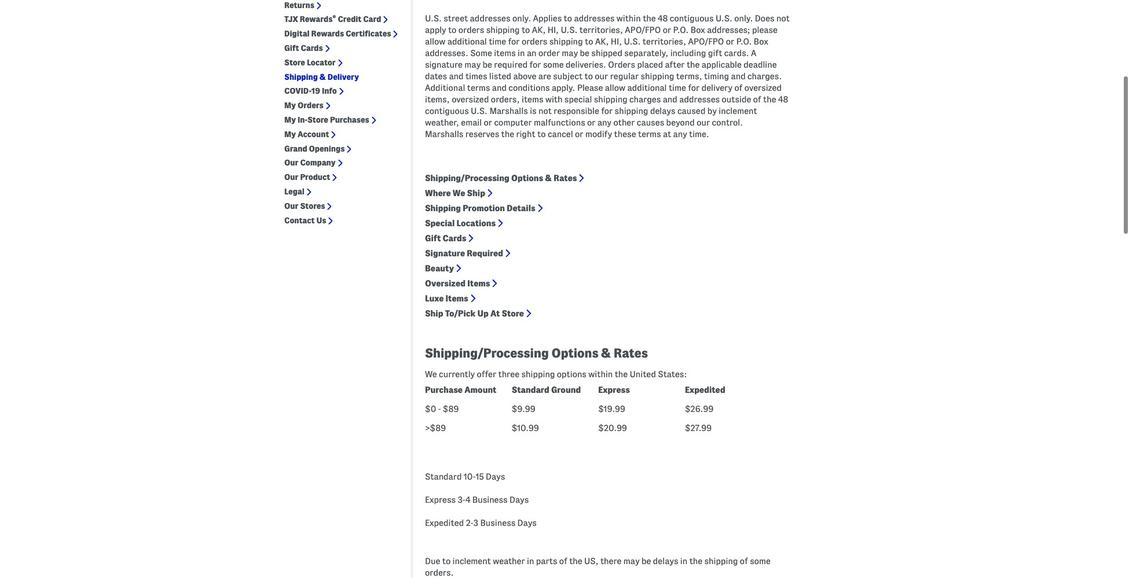 Task type: locate. For each thing, give the bounding box(es) containing it.
delays inside due to inclement weather in parts of the us, there may be delays in the shipping of some orders.
[[653, 557, 678, 567]]

&
[[320, 72, 326, 81], [545, 174, 552, 183], [601, 346, 611, 360]]

standard left 10-
[[425, 472, 462, 482]]

1 vertical spatial orders
[[522, 37, 548, 46]]

business right 3
[[480, 519, 516, 528]]

apo/fpo
[[625, 26, 661, 35], [688, 37, 724, 46]]

contiguous
[[670, 14, 714, 23], [425, 107, 469, 116]]

hi, down "applies"
[[548, 26, 559, 35]]

additional up charges
[[627, 84, 667, 93]]

may up times
[[465, 60, 481, 70]]

1 horizontal spatial apo/fpo
[[688, 37, 724, 46]]

2 vertical spatial our
[[284, 201, 298, 211]]

1 vertical spatial business
[[480, 519, 516, 528]]

0 horizontal spatial &
[[320, 72, 326, 81]]

store up account
[[308, 115, 328, 124]]

business for 3
[[480, 519, 516, 528]]

ship down luxe
[[425, 309, 443, 318]]

to right the right
[[537, 130, 546, 139]]

details
[[507, 204, 536, 213]]

hi, up shipped
[[611, 37, 622, 46]]

within up separately,
[[617, 14, 641, 23]]

1 horizontal spatial additional
[[627, 84, 667, 93]]

0 vertical spatial orders
[[459, 26, 484, 35]]

0 vertical spatial box
[[691, 26, 705, 35]]

0 horizontal spatial allow
[[425, 37, 446, 46]]

& inside shipping/processing options & rates where we ship shipping promotion details special locations gift cards signature required beauty oversized items luxe items ship to/pick up at store
[[545, 174, 552, 183]]

addresses.
[[425, 49, 468, 58]]

allow down apply
[[425, 37, 446, 46]]

apply.
[[552, 84, 575, 93]]

covid-19 info link
[[284, 87, 337, 96]]

time down terms,
[[669, 84, 686, 93]]

or down addresses;
[[726, 37, 735, 46]]

not right does
[[777, 14, 790, 23]]

my
[[284, 101, 296, 110], [284, 115, 296, 124], [284, 130, 296, 139]]

orders up an
[[522, 37, 548, 46]]

48 up separately,
[[658, 14, 668, 23]]

legal link
[[284, 187, 305, 197]]

we
[[453, 189, 465, 198], [425, 370, 437, 379]]

2 vertical spatial may
[[624, 557, 640, 567]]

gift cards link
[[284, 43, 323, 53], [425, 234, 466, 243]]

0 vertical spatial shipping
[[284, 72, 318, 81]]

1 vertical spatial oversized
[[452, 95, 489, 104]]

luxe
[[425, 294, 444, 303]]

1 horizontal spatial only.
[[734, 14, 753, 23]]

0 horizontal spatial contiguous
[[425, 107, 469, 116]]

$27.99
[[685, 424, 712, 433]]

or
[[663, 26, 671, 35], [726, 37, 735, 46], [484, 118, 492, 128], [587, 118, 596, 128], [575, 130, 584, 139]]

and down applicable on the right
[[731, 72, 746, 81]]

1 horizontal spatial territories,
[[643, 37, 686, 46]]

1 vertical spatial inclement
[[453, 557, 491, 567]]

options for shipping/processing options & rates where we ship shipping promotion details special locations gift cards signature required beauty oversized items luxe items ship to/pick up at store
[[511, 174, 543, 183]]

our up legal
[[284, 173, 298, 182]]

1 vertical spatial some
[[750, 557, 771, 567]]

1 vertical spatial days
[[518, 519, 537, 528]]

1 our from the top
[[284, 158, 298, 168]]

u.s. down "applies"
[[561, 26, 578, 35]]

be up deliveries.
[[580, 49, 590, 58]]

shipping/processing up where we ship 'link'
[[425, 174, 509, 183]]

0 vertical spatial gift cards link
[[284, 43, 323, 53]]

1 shipping/processing from the top
[[425, 174, 509, 183]]

0 horizontal spatial box
[[691, 26, 705, 35]]

expedited
[[685, 386, 725, 395], [425, 519, 464, 528]]

shipping/processing inside shipping/processing options & rates where we ship shipping promotion details special locations gift cards signature required beauty oversized items luxe items ship to/pick up at store
[[425, 174, 509, 183]]

$89
[[443, 405, 459, 414]]

shipping/processing options & rates where we ship shipping promotion details special locations gift cards signature required beauty oversized items luxe items ship to/pick up at store
[[425, 174, 577, 318]]

1 horizontal spatial hi,
[[611, 37, 622, 46]]

store inside shipping/processing options & rates where we ship shipping promotion details special locations gift cards signature required beauty oversized items luxe items ship to/pick up at store
[[502, 309, 524, 318]]

0 horizontal spatial our
[[595, 72, 608, 81]]

1 horizontal spatial &
[[545, 174, 552, 183]]

additional up some
[[447, 37, 487, 46]]

0 vertical spatial expedited
[[685, 386, 725, 395]]

orders inside u.s. street addresses only. applies to addresses within the 48 contiguous u.s. only. does not apply to orders shipping to ak, hi, u.s. territories, apo/fpo or p.o. box addresses; please allow additional time for orders shipping to ak, hi, u.s. territories, apo/fpo or p.o. box addresses. some items in an order may be shipped separately, including gift cards. a signature may be required for some deliveries. orders placed after the applicable deadline dates and times listed above are subject to our regular shipping terms, timing and charges. additional terms and conditions apply. please allow additional time for delivery of oversized items, oversized orders, items with special shipping charges and addresses outside of the 48 contiguous u.s. marshalls is not responsible for shipping delays caused by inclement weather, email or computer malfunctions or any other causes beyond our control. marshalls reserves the right to cancel or modify these terms at any time.
[[608, 60, 635, 70]]

business right '4'
[[472, 496, 508, 505]]

1 horizontal spatial some
[[750, 557, 771, 567]]

1 vertical spatial box
[[754, 37, 769, 46]]

account
[[298, 130, 329, 139]]

0 horizontal spatial in
[[518, 49, 525, 58]]

our down legal link
[[284, 201, 298, 211]]

0 vertical spatial &
[[320, 72, 326, 81]]

territories, up shipped
[[580, 26, 623, 35]]

inclement down outside
[[719, 107, 757, 116]]

4
[[466, 496, 470, 505]]

shipping up "covid-"
[[284, 72, 318, 81]]

0 vertical spatial orders
[[608, 60, 635, 70]]

within right options
[[589, 370, 613, 379]]

rates for shipping/processing options & rates
[[614, 346, 648, 360]]

expedited up $26.99
[[685, 386, 725, 395]]

our stores link
[[284, 201, 325, 211]]

separately,
[[624, 49, 668, 58]]

1 horizontal spatial oversized
[[745, 84, 782, 93]]

box
[[691, 26, 705, 35], [754, 37, 769, 46]]

1 horizontal spatial p.o.
[[736, 37, 752, 46]]

0 vertical spatial my
[[284, 101, 296, 110]]

1 horizontal spatial in
[[527, 557, 534, 567]]

items up up
[[467, 279, 490, 288]]

terms down times
[[467, 84, 490, 93]]

0 vertical spatial days
[[510, 496, 529, 505]]

ak,
[[532, 26, 546, 35], [595, 37, 609, 46]]

0 horizontal spatial ak,
[[532, 26, 546, 35]]

allow
[[425, 37, 446, 46], [605, 84, 626, 93]]

ship up shipping promotion details link
[[467, 189, 485, 198]]

0 horizontal spatial only.
[[512, 14, 531, 23]]

outside
[[722, 95, 751, 104]]

rates inside shipping/processing options & rates where we ship shipping promotion details special locations gift cards signature required beauty oversized items luxe items ship to/pick up at store
[[554, 174, 577, 183]]

2 horizontal spatial in
[[680, 557, 688, 567]]

0 horizontal spatial hi,
[[548, 26, 559, 35]]

for up the modify at the top of page
[[601, 107, 613, 116]]

orders
[[459, 26, 484, 35], [522, 37, 548, 46]]

options up 'details'
[[511, 174, 543, 183]]

2 vertical spatial be
[[642, 557, 651, 567]]

my left in-
[[284, 115, 296, 124]]

grand openings link
[[284, 144, 345, 154]]

1 vertical spatial terms
[[638, 130, 661, 139]]

2 shipping/processing from the top
[[425, 346, 549, 360]]

gift cards link up store locator link on the left top of page
[[284, 43, 323, 53]]

0 horizontal spatial may
[[465, 60, 481, 70]]

0 horizontal spatial 48
[[658, 14, 668, 23]]

0 horizontal spatial gift cards link
[[284, 43, 323, 53]]

not
[[777, 14, 790, 23], [539, 107, 552, 116]]

store left the locator
[[284, 58, 305, 67]]

rates
[[554, 174, 577, 183], [614, 346, 648, 360]]

oversized down 'charges.'
[[745, 84, 782, 93]]

including
[[670, 49, 706, 58]]

above
[[513, 72, 537, 81]]

box down please
[[754, 37, 769, 46]]

1 horizontal spatial ak,
[[595, 37, 609, 46]]

orders down street
[[459, 26, 484, 35]]

orders up regular on the top of page
[[608, 60, 635, 70]]

$20.99
[[598, 424, 627, 433]]

purchase amount
[[425, 386, 497, 395]]

inclement inside u.s. street addresses only. applies to addresses within the 48 contiguous u.s. only. does not apply to orders shipping to ak, hi, u.s. territories, apo/fpo or p.o. box addresses; please allow additional time for orders shipping to ak, hi, u.s. territories, apo/fpo or p.o. box addresses. some items in an order may be shipped separately, including gift cards. a signature may be required for some deliveries. orders placed after the applicable deadline dates and times listed above are subject to our regular shipping terms, timing and charges. additional terms and conditions apply. please allow additional time for delivery of oversized items, oversized orders, items with special shipping charges and addresses outside of the 48 contiguous u.s. marshalls is not responsible for shipping delays caused by inclement weather, email or computer malfunctions or any other causes beyond our control. marshalls reserves the right to cancel or modify these terms at any time.
[[719, 107, 757, 116]]

we up purchase
[[425, 370, 437, 379]]

addresses up shipped
[[574, 14, 615, 23]]

store
[[284, 58, 305, 67], [308, 115, 328, 124], [502, 309, 524, 318]]

within
[[617, 14, 641, 23], [589, 370, 613, 379]]

10-
[[464, 472, 476, 482]]

computer
[[494, 118, 532, 128]]

returns tjx rewards ® credit card digital rewards certificates gift cards store locator shipping & delivery covid-19 info my orders my in-store purchases my account grand openings our company our product legal our stores contact us
[[284, 0, 391, 225]]

0 vertical spatial gift
[[284, 43, 299, 53]]

0 horizontal spatial options
[[511, 174, 543, 183]]

u.s.
[[425, 14, 442, 23], [716, 14, 733, 23], [561, 26, 578, 35], [624, 37, 641, 46], [471, 107, 488, 116]]

addresses right street
[[470, 14, 511, 23]]

box up including
[[691, 26, 705, 35]]

0 horizontal spatial be
[[483, 60, 492, 70]]

any down beyond
[[673, 130, 687, 139]]

>$89
[[425, 424, 446, 433]]

1 horizontal spatial we
[[453, 189, 465, 198]]

company
[[300, 158, 336, 168]]

we right where
[[453, 189, 465, 198]]

rates down "cancel"
[[554, 174, 577, 183]]

times
[[466, 72, 487, 81]]

gift cards link up signature
[[425, 234, 466, 243]]

our down grand
[[284, 158, 298, 168]]

1 vertical spatial expedited
[[425, 519, 464, 528]]

express up $19.99
[[598, 386, 630, 395]]

shipping inside due to inclement weather in parts of the us, there may be delays in the shipping of some orders.
[[705, 557, 738, 567]]

rewards down "returns" link at the left top of the page
[[300, 15, 333, 24]]

& down "cancel"
[[545, 174, 552, 183]]

responsible
[[554, 107, 599, 116]]

u.s. street addresses only. applies to addresses within the 48 contiguous u.s. only. does not apply to orders shipping to ak, hi, u.s. territories, apo/fpo or p.o. box addresses; please allow additional time for orders shipping to ak, hi, u.s. territories, apo/fpo or p.o. box addresses. some items in an order may be shipped separately, including gift cards. a signature may be required for some deliveries. orders placed after the applicable deadline dates and times listed above are subject to our regular shipping terms, timing and charges. additional terms and conditions apply. please allow additional time for delivery of oversized items, oversized orders, items with special shipping charges and addresses outside of the 48 contiguous u.s. marshalls is not responsible for shipping delays caused by inclement weather, email or computer malfunctions or any other causes beyond our control. marshalls reserves the right to cancel or modify these terms at any time.
[[425, 14, 790, 139]]

items down 'oversized items' link
[[446, 294, 468, 303]]

p.o.
[[673, 26, 689, 35], [736, 37, 752, 46]]

store right at
[[502, 309, 524, 318]]

& for shipping/processing options & rates
[[601, 346, 611, 360]]

$0
[[425, 405, 436, 414]]

gift inside returns tjx rewards ® credit card digital rewards certificates gift cards store locator shipping & delivery covid-19 info my orders my in-store purchases my account grand openings our company our product legal our stores contact us
[[284, 43, 299, 53]]

0 vertical spatial within
[[617, 14, 641, 23]]

express 3-4 business days
[[425, 496, 529, 505]]

gift down the special
[[425, 234, 441, 243]]

1 vertical spatial our
[[697, 118, 710, 128]]

p.o. up cards.
[[736, 37, 752, 46]]

days up expedited 2-3 business days
[[510, 496, 529, 505]]

our company link
[[284, 158, 336, 168]]

contiguous up weather,
[[425, 107, 469, 116]]

& for shipping/processing options & rates where we ship shipping promotion details special locations gift cards signature required beauty oversized items luxe items ship to/pick up at store
[[545, 174, 552, 183]]

1 vertical spatial shipping
[[425, 204, 461, 213]]

0 vertical spatial shipping/processing
[[425, 174, 509, 183]]

my account link
[[284, 130, 329, 139]]

1 horizontal spatial may
[[562, 49, 578, 58]]

48 down 'charges.'
[[778, 95, 788, 104]]

options up options
[[552, 346, 599, 360]]

2 only. from the left
[[734, 14, 753, 23]]

3 our from the top
[[284, 201, 298, 211]]

addresses up caused
[[679, 95, 720, 104]]

1 horizontal spatial orders
[[522, 37, 548, 46]]

to inside due to inclement weather in parts of the us, there may be delays in the shipping of some orders.
[[442, 557, 451, 567]]

we currently offer three shipping options within the united states:
[[425, 370, 687, 379]]

0 vertical spatial store
[[284, 58, 305, 67]]

1 vertical spatial our
[[284, 173, 298, 182]]

1 vertical spatial time
[[669, 84, 686, 93]]

rewards down ®
[[311, 29, 344, 38]]

1 horizontal spatial allow
[[605, 84, 626, 93]]

items down conditions
[[522, 95, 544, 104]]

shipping up the special
[[425, 204, 461, 213]]

1 vertical spatial options
[[552, 346, 599, 360]]

inclement up orders.
[[453, 557, 491, 567]]

1 horizontal spatial within
[[617, 14, 641, 23]]

may right there
[[624, 557, 640, 567]]

1 horizontal spatial standard
[[512, 386, 549, 395]]

& up the we currently offer three shipping options within the united states:
[[601, 346, 611, 360]]

dates
[[425, 72, 447, 81]]

terms
[[467, 84, 490, 93], [638, 130, 661, 139]]

for down terms,
[[688, 84, 700, 93]]

0 vertical spatial some
[[543, 60, 564, 70]]

cards up store locator link on the left top of page
[[301, 43, 323, 53]]

due
[[425, 557, 440, 567]]

contiguous up including
[[670, 14, 714, 23]]

& inside returns tjx rewards ® credit card digital rewards certificates gift cards store locator shipping & delivery covid-19 info my orders my in-store purchases my account grand openings our company our product legal our stores contact us
[[320, 72, 326, 81]]

0 vertical spatial rewards
[[300, 15, 333, 24]]

rates for shipping/processing options & rates where we ship shipping promotion details special locations gift cards signature required beauty oversized items luxe items ship to/pick up at store
[[554, 174, 577, 183]]

shipping/processing for shipping/processing options & rates
[[425, 346, 549, 360]]

1 vertical spatial we
[[425, 370, 437, 379]]

orders down covid-19 info link
[[298, 101, 324, 110]]

us,
[[584, 557, 599, 567]]

2 horizontal spatial &
[[601, 346, 611, 360]]

a
[[751, 49, 757, 58]]

0 horizontal spatial express
[[425, 496, 456, 505]]

1 horizontal spatial shipping
[[425, 204, 461, 213]]

any
[[598, 118, 612, 128], [673, 130, 687, 139]]

0 vertical spatial p.o.
[[673, 26, 689, 35]]

rates up "united"
[[614, 346, 648, 360]]

of
[[735, 84, 743, 93], [753, 95, 761, 104], [559, 557, 567, 567], [740, 557, 748, 567]]

beauty
[[425, 264, 454, 273]]

covid-
[[284, 87, 311, 96]]

shipping
[[284, 72, 318, 81], [425, 204, 461, 213]]

0 vertical spatial may
[[562, 49, 578, 58]]

other
[[614, 118, 635, 128]]

shipping/processing for shipping/processing options & rates where we ship shipping promotion details special locations gift cards signature required beauty oversized items luxe items ship to/pick up at store
[[425, 174, 509, 183]]

0 vertical spatial we
[[453, 189, 465, 198]]

0 horizontal spatial cards
[[301, 43, 323, 53]]

only. up addresses;
[[734, 14, 753, 23]]

our up please
[[595, 72, 608, 81]]

terms down causes
[[638, 130, 661, 139]]

standard 10-15 days
[[425, 472, 505, 482]]

0 vertical spatial our
[[595, 72, 608, 81]]

p.o. up including
[[673, 26, 689, 35]]

some
[[543, 60, 564, 70], [750, 557, 771, 567]]

expedited left 2-
[[425, 519, 464, 528]]

0 horizontal spatial oversized
[[452, 95, 489, 104]]

right
[[516, 130, 536, 139]]

delivery
[[702, 84, 733, 93]]

2 my from the top
[[284, 115, 296, 124]]

1 vertical spatial shipping/processing
[[425, 346, 549, 360]]

apo/fpo up the gift
[[688, 37, 724, 46]]

standard up $9.99
[[512, 386, 549, 395]]

to up shipped
[[585, 37, 593, 46]]

applicable
[[702, 60, 742, 70]]

additional
[[425, 84, 465, 93]]

1 horizontal spatial inclement
[[719, 107, 757, 116]]

3 my from the top
[[284, 130, 296, 139]]

ak, down "applies"
[[532, 26, 546, 35]]

locations
[[457, 219, 496, 228]]

gift down digital
[[284, 43, 299, 53]]

deadline
[[744, 60, 777, 70]]

1 vertical spatial orders
[[298, 101, 324, 110]]

our up time.
[[697, 118, 710, 128]]

to/pick
[[445, 309, 476, 318]]

0 vertical spatial any
[[598, 118, 612, 128]]

& down the locator
[[320, 72, 326, 81]]

any up the modify at the top of page
[[598, 118, 612, 128]]

1 vertical spatial standard
[[425, 472, 462, 482]]

options inside shipping/processing options & rates where we ship shipping promotion details special locations gift cards signature required beauty oversized items luxe items ship to/pick up at store
[[511, 174, 543, 183]]

0 horizontal spatial gift
[[284, 43, 299, 53]]

beyond
[[666, 118, 695, 128]]

time up some
[[489, 37, 506, 46]]

options for shipping/processing options & rates
[[552, 346, 599, 360]]

0 vertical spatial additional
[[447, 37, 487, 46]]

0 vertical spatial cards
[[301, 43, 323, 53]]

or right email
[[484, 118, 492, 128]]

1 vertical spatial not
[[539, 107, 552, 116]]

1 vertical spatial hi,
[[611, 37, 622, 46]]

0 vertical spatial terms
[[467, 84, 490, 93]]

info
[[322, 87, 337, 96]]

returns
[[284, 0, 314, 10]]

shipping inside shipping/processing options & rates where we ship shipping promotion details special locations gift cards signature required beauty oversized items luxe items ship to/pick up at store
[[425, 204, 461, 213]]

locator
[[307, 58, 336, 67]]

shipping/processing up offer
[[425, 346, 549, 360]]

required
[[467, 249, 503, 258]]

territories, up separately,
[[643, 37, 686, 46]]

modify
[[585, 130, 612, 139]]

0 horizontal spatial orders
[[459, 26, 484, 35]]

and
[[449, 72, 464, 81], [731, 72, 746, 81], [492, 84, 507, 93], [663, 95, 678, 104]]

my down "covid-"
[[284, 101, 296, 110]]



Task type: vqa. For each thing, say whether or not it's contained in the screenshot.
see
no



Task type: describe. For each thing, give the bounding box(es) containing it.
standard for standard ground
[[512, 386, 549, 395]]

or right "cancel"
[[575, 130, 584, 139]]

up
[[478, 309, 489, 318]]

these
[[614, 130, 636, 139]]

0 horizontal spatial terms
[[467, 84, 490, 93]]

digital rewards certificates link
[[284, 29, 391, 39]]

1 vertical spatial any
[[673, 130, 687, 139]]

signature
[[425, 60, 463, 70]]

digital
[[284, 29, 310, 38]]

charges
[[630, 95, 661, 104]]

order
[[539, 49, 560, 58]]

and up additional
[[449, 72, 464, 81]]

beauty link
[[425, 264, 454, 273]]

0 vertical spatial apo/fpo
[[625, 26, 661, 35]]

to right "applies"
[[564, 14, 572, 23]]

to down street
[[448, 26, 457, 35]]

an
[[527, 49, 537, 58]]

stores
[[300, 201, 325, 211]]

three
[[498, 370, 520, 379]]

we inside shipping/processing options & rates where we ship shipping promotion details special locations gift cards signature required beauty oversized items luxe items ship to/pick up at store
[[453, 189, 465, 198]]

1 horizontal spatial time
[[669, 84, 686, 93]]

please
[[752, 26, 778, 35]]

orders inside returns tjx rewards ® credit card digital rewards certificates gift cards store locator shipping & delivery covid-19 info my orders my in-store purchases my account grand openings our company our product legal our stores contact us
[[298, 101, 324, 110]]

ground
[[551, 386, 581, 395]]

0 horizontal spatial additional
[[447, 37, 487, 46]]

are
[[538, 72, 551, 81]]

email
[[461, 118, 482, 128]]

0 horizontal spatial ship
[[425, 309, 443, 318]]

street
[[444, 14, 468, 23]]

subject
[[553, 72, 583, 81]]

to up please
[[585, 72, 593, 81]]

for down an
[[530, 60, 541, 70]]

inclement inside due to inclement weather in parts of the us, there may be delays in the shipping of some orders.
[[453, 557, 491, 567]]

some inside u.s. street addresses only. applies to addresses within the 48 contiguous u.s. only. does not apply to orders shipping to ak, hi, u.s. territories, apo/fpo or p.o. box addresses; please allow additional time for orders shipping to ak, hi, u.s. territories, apo/fpo or p.o. box addresses. some items in an order may be shipped separately, including gift cards. a signature may be required for some deliveries. orders placed after the applicable deadline dates and times listed above are subject to our regular shipping terms, timing and charges. additional terms and conditions apply. please allow additional time for delivery of oversized items, oversized orders, items with special shipping charges and addresses outside of the 48 contiguous u.s. marshalls is not responsible for shipping delays caused by inclement weather, email or computer malfunctions or any other causes beyond our control. marshalls reserves the right to cancel or modify these terms at any time.
[[543, 60, 564, 70]]

some inside due to inclement weather in parts of the us, there may be delays in the shipping of some orders.
[[750, 557, 771, 567]]

shipping & delivery link
[[284, 72, 359, 82]]

weather,
[[425, 118, 459, 128]]

within inside u.s. street addresses only. applies to addresses within the 48 contiguous u.s. only. does not apply to orders shipping to ak, hi, u.s. territories, apo/fpo or p.o. box addresses; please allow additional time for orders shipping to ak, hi, u.s. territories, apo/fpo or p.o. box addresses. some items in an order may be shipped separately, including gift cards. a signature may be required for some deliveries. orders placed after the applicable deadline dates and times listed above are subject to our regular shipping terms, timing and charges. additional terms and conditions apply. please allow additional time for delivery of oversized items, oversized orders, items with special shipping charges and addresses outside of the 48 contiguous u.s. marshalls is not responsible for shipping delays caused by inclement weather, email or computer malfunctions or any other causes beyond our control. marshalls reserves the right to cancel or modify these terms at any time.
[[617, 14, 641, 23]]

credit
[[338, 15, 362, 24]]

store locator link
[[284, 58, 336, 68]]

1 horizontal spatial be
[[580, 49, 590, 58]]

®
[[333, 14, 336, 21]]

luxe items link
[[425, 294, 468, 303]]

1 vertical spatial allow
[[605, 84, 626, 93]]

2 our from the top
[[284, 173, 298, 182]]

1 horizontal spatial gift cards link
[[425, 234, 466, 243]]

0 horizontal spatial not
[[539, 107, 552, 116]]

signature
[[425, 249, 465, 258]]

shipped
[[592, 49, 623, 58]]

does
[[755, 14, 775, 23]]

at
[[490, 309, 500, 318]]

1 vertical spatial items
[[446, 294, 468, 303]]

shipping inside returns tjx rewards ® credit card digital rewards certificates gift cards store locator shipping & delivery covid-19 info my orders my in-store purchases my account grand openings our company our product legal our stores contact us
[[284, 72, 318, 81]]

0 vertical spatial items
[[467, 279, 490, 288]]

special locations link
[[425, 219, 496, 228]]

my orders link
[[284, 101, 324, 111]]

purchase
[[425, 386, 463, 395]]

contact
[[284, 216, 315, 225]]

15 days
[[476, 472, 505, 482]]

$26.99
[[685, 405, 714, 414]]

my in-store purchases link
[[284, 115, 369, 125]]

offer
[[477, 370, 496, 379]]

placed
[[637, 60, 663, 70]]

days for express 3-4 business days
[[510, 496, 529, 505]]

cancel
[[548, 130, 573, 139]]

currently
[[439, 370, 475, 379]]

delays inside u.s. street addresses only. applies to addresses within the 48 contiguous u.s. only. does not apply to orders shipping to ak, hi, u.s. territories, apo/fpo or p.o. box addresses; please allow additional time for orders shipping to ak, hi, u.s. territories, apo/fpo or p.o. box addresses. some items in an order may be shipped separately, including gift cards. a signature may be required for some deliveries. orders placed after the applicable deadline dates and times listed above are subject to our regular shipping terms, timing and charges. additional terms and conditions apply. please allow additional time for delivery of oversized items, oversized orders, items with special shipping charges and addresses outside of the 48 contiguous u.s. marshalls is not responsible for shipping delays caused by inclement weather, email or computer malfunctions or any other causes beyond our control. marshalls reserves the right to cancel or modify these terms at any time.
[[650, 107, 676, 116]]

1 horizontal spatial addresses
[[574, 14, 615, 23]]

certificates
[[346, 29, 391, 38]]

1 horizontal spatial not
[[777, 14, 790, 23]]

in-
[[298, 115, 308, 124]]

and down listed
[[492, 84, 507, 93]]

0 horizontal spatial we
[[425, 370, 437, 379]]

required
[[494, 60, 528, 70]]

-
[[438, 405, 441, 414]]

us
[[316, 216, 326, 225]]

expedited for expedited 2-3 business days
[[425, 519, 464, 528]]

cards inside returns tjx rewards ® credit card digital rewards certificates gift cards store locator shipping & delivery covid-19 info my orders my in-store purchases my account grand openings our company our product legal our stores contact us
[[301, 43, 323, 53]]

marshalls is
[[490, 107, 537, 116]]

1 vertical spatial store
[[308, 115, 328, 124]]

tjx
[[284, 15, 298, 24]]

1 vertical spatial rewards
[[311, 29, 344, 38]]

gift inside shipping/processing options & rates where we ship shipping promotion details special locations gift cards signature required beauty oversized items luxe items ship to/pick up at store
[[425, 234, 441, 243]]

applies
[[533, 14, 562, 23]]

be inside due to inclement weather in parts of the us, there may be delays in the shipping of some orders.
[[642, 557, 651, 567]]

0 horizontal spatial addresses
[[470, 14, 511, 23]]

1 vertical spatial territories,
[[643, 37, 686, 46]]

gift
[[708, 49, 722, 58]]

special
[[565, 95, 592, 104]]

with
[[545, 95, 563, 104]]

openings
[[309, 144, 345, 153]]

1 vertical spatial apo/fpo
[[688, 37, 724, 46]]

in inside u.s. street addresses only. applies to addresses within the 48 contiguous u.s. only. does not apply to orders shipping to ak, hi, u.s. territories, apo/fpo or p.o. box addresses; please allow additional time for orders shipping to ak, hi, u.s. territories, apo/fpo or p.o. box addresses. some items in an order may be shipped separately, including gift cards. a signature may be required for some deliveries. orders placed after the applicable deadline dates and times listed above are subject to our regular shipping terms, timing and charges. additional terms and conditions apply. please allow additional time for delivery of oversized items, oversized orders, items with special shipping charges and addresses outside of the 48 contiguous u.s. marshalls is not responsible for shipping delays caused by inclement weather, email or computer malfunctions or any other causes beyond our control. marshalls reserves the right to cancel or modify these terms at any time.
[[518, 49, 525, 58]]

shipping/processing options & rates
[[425, 346, 648, 360]]

caused
[[678, 107, 706, 116]]

1 horizontal spatial box
[[754, 37, 769, 46]]

business for 4
[[472, 496, 508, 505]]

1 vertical spatial within
[[589, 370, 613, 379]]

$9.99
[[512, 405, 536, 414]]

or up separately,
[[663, 26, 671, 35]]

1 only. from the left
[[512, 14, 531, 23]]

u.s. up addresses;
[[716, 14, 733, 23]]

where
[[425, 189, 451, 198]]

1 vertical spatial ak,
[[595, 37, 609, 46]]

promotion
[[463, 204, 505, 213]]

0 horizontal spatial items
[[494, 49, 516, 58]]

u.s. up separately,
[[624, 37, 641, 46]]

0 vertical spatial 48
[[658, 14, 668, 23]]

after
[[665, 60, 685, 70]]

may inside due to inclement weather in parts of the us, there may be delays in the shipping of some orders.
[[624, 557, 640, 567]]

2 horizontal spatial addresses
[[679, 95, 720, 104]]

items,
[[425, 95, 450, 104]]

19
[[311, 87, 320, 96]]

malfunctions
[[534, 118, 585, 128]]

cards inside shipping/processing options & rates where we ship shipping promotion details special locations gift cards signature required beauty oversized items luxe items ship to/pick up at store
[[443, 234, 466, 243]]

0 vertical spatial allow
[[425, 37, 446, 46]]

shipping/processing options & rates link
[[425, 174, 577, 183]]

0 vertical spatial territories,
[[580, 26, 623, 35]]

0 horizontal spatial any
[[598, 118, 612, 128]]

1 vertical spatial additional
[[627, 84, 667, 93]]

deliveries.
[[566, 60, 606, 70]]

3
[[473, 519, 478, 528]]

0 horizontal spatial time
[[489, 37, 506, 46]]

1 horizontal spatial ship
[[467, 189, 485, 198]]

$19.99
[[598, 405, 625, 414]]

1 horizontal spatial terms
[[638, 130, 661, 139]]

1 horizontal spatial 48
[[778, 95, 788, 104]]

days for expedited 2-3 business days
[[518, 519, 537, 528]]

expedited for expedited
[[685, 386, 725, 395]]

u.s. up email
[[471, 107, 488, 116]]

oversized items link
[[425, 279, 490, 288]]

oversized
[[425, 279, 466, 288]]

apply
[[425, 26, 446, 35]]

charges.
[[748, 72, 782, 81]]

1 horizontal spatial items
[[522, 95, 544, 104]]

express for express
[[598, 386, 630, 395]]

1 horizontal spatial contiguous
[[670, 14, 714, 23]]

marshalls reserves
[[425, 130, 499, 139]]

standard for standard 10-15 days
[[425, 472, 462, 482]]

1 my from the top
[[284, 101, 296, 110]]

product
[[300, 173, 330, 182]]

to up an
[[522, 26, 530, 35]]

grand
[[284, 144, 307, 153]]

1 vertical spatial p.o.
[[736, 37, 752, 46]]

express for express 3-4 business days
[[425, 496, 456, 505]]

and right charges
[[663, 95, 678, 104]]

for up required
[[508, 37, 520, 46]]

0 vertical spatial oversized
[[745, 84, 782, 93]]

purchases
[[330, 115, 369, 124]]

shipping promotion details link
[[425, 204, 536, 213]]

expedited 2-3 business days
[[425, 519, 537, 528]]

1 vertical spatial be
[[483, 60, 492, 70]]

u.s. up apply
[[425, 14, 442, 23]]

standard ground
[[512, 386, 581, 395]]

parts
[[536, 557, 557, 567]]

listed
[[489, 72, 511, 81]]

or up the modify at the top of page
[[587, 118, 596, 128]]



